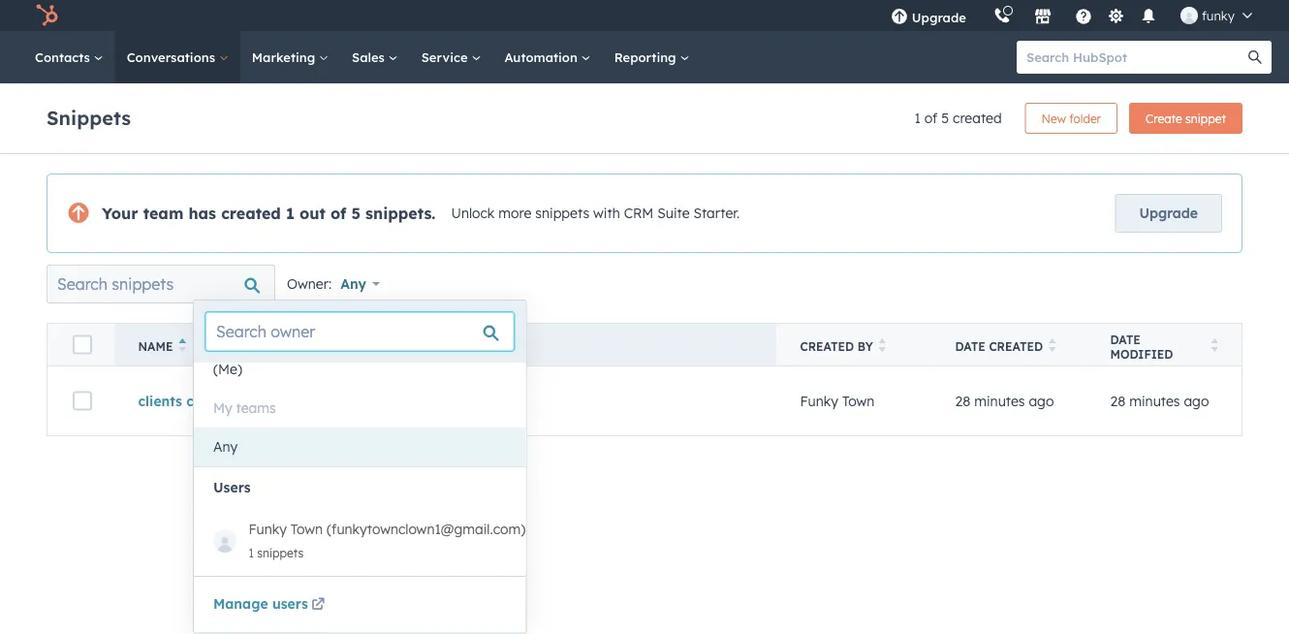 Task type: describe. For each thing, give the bounding box(es) containing it.
marketplaces button
[[1023, 0, 1064, 31]]

any button
[[340, 265, 393, 304]]

1 horizontal spatial snippets
[[536, 205, 590, 222]]

has
[[189, 204, 216, 223]]

folder
[[1070, 111, 1102, 126]]

Search HubSpot search field
[[1017, 41, 1255, 74]]

calling icon image
[[994, 8, 1011, 25]]

created for 5
[[953, 110, 1002, 127]]

2 ago from the left
[[1185, 393, 1210, 410]]

1 vertical spatial upgrade
[[1140, 205, 1199, 222]]

1 inside 'funky town (funkytownclown1@gmail.com) 1 snippets'
[[249, 546, 254, 561]]

help button
[[1068, 0, 1101, 31]]

press to sort. element for modified
[[1212, 338, 1219, 355]]

1 ago from the left
[[1029, 393, 1055, 410]]

funky town image
[[1181, 7, 1199, 24]]

1 link opens in a new window image from the top
[[312, 594, 325, 617]]

funky town (funkytownclown1@gmail.com) option
[[213, 506, 526, 576]]

clients cleanup
[[138, 393, 240, 410]]

menu containing funky
[[877, 0, 1267, 31]]

2 28 from the left
[[1111, 393, 1126, 410]]

name button
[[115, 323, 777, 366]]

created by
[[801, 339, 874, 354]]

snippets
[[47, 105, 131, 129]]

by
[[858, 339, 874, 354]]

with
[[594, 205, 620, 222]]

suite
[[658, 205, 690, 222]]

funky for funky town
[[801, 393, 839, 410]]

settings link
[[1105, 5, 1129, 26]]

search image
[[1249, 50, 1263, 64]]

list box containing (me)
[[194, 350, 526, 576]]

service link
[[410, 31, 493, 83]]

marketing link
[[240, 31, 340, 83]]

1 minutes from the left
[[975, 393, 1026, 410]]

press to sort. image for created
[[1049, 338, 1057, 352]]

reporting
[[615, 49, 680, 65]]

snippet
[[1186, 111, 1227, 126]]

(me) button
[[194, 350, 526, 389]]

automation link
[[493, 31, 603, 83]]

press to sort. image for by
[[879, 338, 887, 352]]

link opens in a new window image inside manage users link
[[312, 599, 325, 612]]

created
[[801, 339, 855, 354]]

automation
[[505, 49, 582, 65]]

sales
[[352, 49, 389, 65]]

2 28 minutes ago from the left
[[1111, 393, 1210, 410]]

settings image
[[1108, 8, 1125, 26]]

date modified button
[[1088, 323, 1243, 366]]

date for date modified
[[1111, 332, 1141, 347]]

reporting link
[[603, 31, 702, 83]]

of inside the snippets banner
[[925, 110, 938, 127]]

created by button
[[777, 323, 932, 366]]

funky for funky town (funkytownclown1@gmail.com) 1 snippets
[[249, 521, 287, 538]]

funky town
[[801, 393, 875, 410]]

press to sort. element for by
[[879, 338, 887, 355]]

date modified
[[1111, 332, 1174, 361]]

town for funky town
[[843, 393, 875, 410]]

created for has
[[221, 204, 281, 223]]

ascending sort. press to sort descending. element
[[179, 338, 186, 355]]

conversations
[[127, 49, 219, 65]]

funky
[[1202, 7, 1236, 23]]

(funkytownclown1@gmail.com)
[[327, 521, 526, 538]]

1 of 5 created
[[915, 110, 1002, 127]]

Search search field
[[47, 265, 275, 304]]

manage users
[[213, 595, 308, 612]]

name
[[138, 339, 173, 354]]

your
[[102, 204, 138, 223]]

owner:
[[287, 275, 332, 292]]

created inside "date created" button
[[990, 339, 1044, 354]]

5 inside the snippets banner
[[942, 110, 950, 127]]

2 minutes from the left
[[1130, 393, 1181, 410]]

my teams button
[[194, 389, 526, 428]]

calling icon button
[[986, 3, 1019, 28]]



Task type: vqa. For each thing, say whether or not it's contained in the screenshot.
Add
no



Task type: locate. For each thing, give the bounding box(es) containing it.
create snippet
[[1146, 111, 1227, 126]]

link opens in a new window image
[[312, 594, 325, 617], [312, 599, 325, 612]]

1 vertical spatial 1
[[286, 204, 295, 223]]

press to sort. element right date created
[[1049, 338, 1057, 355]]

press to sort. element inside date modified button
[[1212, 338, 1219, 355]]

unlock
[[451, 205, 495, 222]]

28 minutes ago down date created
[[956, 393, 1055, 410]]

date created button
[[932, 323, 1088, 366]]

snippets up users on the bottom of page
[[257, 546, 304, 561]]

funky button
[[1169, 0, 1265, 31]]

hubspot link
[[23, 4, 73, 27]]

1 28 from the left
[[956, 393, 971, 410]]

1 horizontal spatial upgrade
[[1140, 205, 1199, 222]]

press to sort. image inside "date created" button
[[1049, 338, 1057, 352]]

any down my
[[213, 438, 238, 455]]

minutes
[[975, 393, 1026, 410], [1130, 393, 1181, 410]]

date
[[1111, 332, 1141, 347], [956, 339, 986, 354]]

0 horizontal spatial press to sort. image
[[879, 338, 887, 352]]

0 horizontal spatial funky
[[249, 521, 287, 538]]

1 28 minutes ago from the left
[[956, 393, 1055, 410]]

1 horizontal spatial any
[[341, 275, 367, 292]]

any inside dropdown button
[[341, 275, 367, 292]]

created
[[953, 110, 1002, 127], [221, 204, 281, 223], [990, 339, 1044, 354]]

funky inside 'funky town (funkytownclown1@gmail.com) 1 snippets'
[[249, 521, 287, 538]]

2 press to sort. image from the left
[[1049, 338, 1057, 352]]

(me)
[[213, 361, 242, 378]]

marketing
[[252, 49, 319, 65]]

2 horizontal spatial press to sort. element
[[1212, 338, 1219, 355]]

out
[[300, 204, 326, 223]]

snippets inside 'funky town (funkytownclown1@gmail.com) 1 snippets'
[[257, 546, 304, 561]]

0 horizontal spatial 28 minutes ago
[[956, 393, 1055, 410]]

0 vertical spatial created
[[953, 110, 1002, 127]]

ago down "date created" button
[[1029, 393, 1055, 410]]

0 vertical spatial upgrade
[[912, 9, 967, 25]]

any right owner:
[[341, 275, 367, 292]]

date created
[[956, 339, 1044, 354]]

press to sort. image
[[879, 338, 887, 352], [1049, 338, 1057, 352], [1212, 338, 1219, 352]]

1 vertical spatial any
[[213, 438, 238, 455]]

0 vertical spatial town
[[843, 393, 875, 410]]

of
[[925, 110, 938, 127], [331, 204, 347, 223]]

team
[[143, 204, 184, 223]]

hubspot image
[[35, 4, 58, 27]]

any
[[341, 275, 367, 292], [213, 438, 238, 455]]

press to sort. element
[[879, 338, 887, 355], [1049, 338, 1057, 355], [1212, 338, 1219, 355]]

service
[[422, 49, 472, 65]]

press to sort. element right the by
[[879, 338, 887, 355]]

0 vertical spatial 5
[[942, 110, 950, 127]]

2 horizontal spatial press to sort. image
[[1212, 338, 1219, 352]]

more
[[499, 205, 532, 222]]

1 horizontal spatial minutes
[[1130, 393, 1181, 410]]

28 down date created
[[956, 393, 971, 410]]

snippets banner
[[47, 97, 1243, 134]]

contacts link
[[23, 31, 115, 83]]

date for date created
[[956, 339, 986, 354]]

0 horizontal spatial 5
[[351, 204, 361, 223]]

minutes down date created
[[975, 393, 1026, 410]]

0 horizontal spatial town
[[291, 521, 323, 538]]

0 horizontal spatial ago
[[1029, 393, 1055, 410]]

town down users button
[[291, 521, 323, 538]]

press to sort. image right date created
[[1049, 338, 1057, 352]]

1 vertical spatial of
[[331, 204, 347, 223]]

contacts
[[35, 49, 94, 65]]

0 horizontal spatial of
[[331, 204, 347, 223]]

unlock more snippets with crm suite starter.
[[451, 205, 740, 222]]

help image
[[1075, 9, 1093, 26]]

0 horizontal spatial snippets
[[257, 546, 304, 561]]

1 horizontal spatial press to sort. image
[[1049, 338, 1057, 352]]

1 horizontal spatial date
[[1111, 332, 1141, 347]]

new
[[1042, 111, 1067, 126]]

1 horizontal spatial 28
[[1111, 393, 1126, 410]]

ago
[[1029, 393, 1055, 410], [1185, 393, 1210, 410]]

press to sort. image inside date modified button
[[1212, 338, 1219, 352]]

press to sort. image right the by
[[879, 338, 887, 352]]

notifications image
[[1140, 9, 1158, 26]]

1 horizontal spatial funky
[[801, 393, 839, 410]]

ascending sort. press to sort descending. image
[[179, 338, 186, 352]]

created inside the snippets banner
[[953, 110, 1002, 127]]

any button
[[194, 428, 526, 466]]

0 horizontal spatial upgrade
[[912, 9, 967, 25]]

28 down modified
[[1111, 393, 1126, 410]]

town down the by
[[843, 393, 875, 410]]

cleanup
[[186, 393, 240, 410]]

press to sort. image for modified
[[1212, 338, 1219, 352]]

2 link opens in a new window image from the top
[[312, 599, 325, 612]]

sales link
[[340, 31, 410, 83]]

snippets
[[536, 205, 590, 222], [257, 546, 304, 561]]

1 horizontal spatial 28 minutes ago
[[1111, 393, 1210, 410]]

crm
[[624, 205, 654, 222]]

town for funky town (funkytownclown1@gmail.com) 1 snippets
[[291, 521, 323, 538]]

upgrade right upgrade icon on the right top of the page
[[912, 9, 967, 25]]

28 minutes ago down modified
[[1111, 393, 1210, 410]]

0 horizontal spatial minutes
[[975, 393, 1026, 410]]

2 press to sort. element from the left
[[1049, 338, 1057, 355]]

1 horizontal spatial press to sort. element
[[1049, 338, 1057, 355]]

press to sort. element for created
[[1049, 338, 1057, 355]]

upgrade link
[[1116, 194, 1223, 233]]

list box
[[194, 350, 526, 576]]

search button
[[1239, 41, 1272, 74]]

press to sort. element right date modified
[[1212, 338, 1219, 355]]

press to sort. element inside "date created" button
[[1049, 338, 1057, 355]]

28
[[956, 393, 971, 410], [1111, 393, 1126, 410]]

1 horizontal spatial town
[[843, 393, 875, 410]]

1 press to sort. element from the left
[[879, 338, 887, 355]]

1 horizontal spatial 1
[[286, 204, 295, 223]]

5
[[942, 110, 950, 127], [351, 204, 361, 223]]

0 horizontal spatial press to sort. element
[[879, 338, 887, 355]]

snippets left with
[[536, 205, 590, 222]]

upgrade image
[[891, 9, 909, 26]]

town inside 'funky town (funkytownclown1@gmail.com) 1 snippets'
[[291, 521, 323, 538]]

new folder button
[[1026, 103, 1118, 134]]

press to sort. image inside created by button
[[879, 338, 887, 352]]

clients cleanup link
[[138, 393, 240, 410]]

1 horizontal spatial 5
[[942, 110, 950, 127]]

funky down users
[[249, 521, 287, 538]]

1
[[915, 110, 921, 127], [286, 204, 295, 223], [249, 546, 254, 561]]

1 vertical spatial funky
[[249, 521, 287, 538]]

minutes down modified
[[1130, 393, 1181, 410]]

town
[[843, 393, 875, 410], [291, 521, 323, 538]]

ago down date modified button
[[1185, 393, 1210, 410]]

funky
[[801, 393, 839, 410], [249, 521, 287, 538]]

notifications button
[[1133, 0, 1166, 31]]

users
[[213, 479, 251, 496]]

press to sort. element inside created by button
[[879, 338, 887, 355]]

modified
[[1111, 347, 1174, 361]]

clients
[[138, 393, 182, 410]]

0 horizontal spatial any
[[213, 438, 238, 455]]

0 horizontal spatial 1
[[249, 546, 254, 561]]

date inside date modified
[[1111, 332, 1141, 347]]

1 vertical spatial created
[[221, 204, 281, 223]]

create
[[1146, 111, 1183, 126]]

1 vertical spatial 5
[[351, 204, 361, 223]]

1 press to sort. image from the left
[[879, 338, 887, 352]]

Search owner search field
[[206, 312, 514, 351]]

menu
[[877, 0, 1267, 31]]

my teams
[[213, 400, 276, 417]]

3 press to sort. element from the left
[[1212, 338, 1219, 355]]

0 vertical spatial of
[[925, 110, 938, 127]]

1 inside the snippets banner
[[915, 110, 921, 127]]

my
[[213, 400, 232, 417]]

2 vertical spatial 1
[[249, 546, 254, 561]]

0 vertical spatial funky
[[801, 393, 839, 410]]

users button
[[194, 471, 526, 504]]

1 horizontal spatial of
[[925, 110, 938, 127]]

manage
[[213, 595, 268, 612]]

users
[[272, 595, 308, 612]]

press to sort. image right date modified
[[1212, 338, 1219, 352]]

0 horizontal spatial date
[[956, 339, 986, 354]]

any inside button
[[213, 438, 238, 455]]

funky down created
[[801, 393, 839, 410]]

3 press to sort. image from the left
[[1212, 338, 1219, 352]]

1 vertical spatial snippets
[[257, 546, 304, 561]]

1 vertical spatial town
[[291, 521, 323, 538]]

conversations link
[[115, 31, 240, 83]]

upgrade inside "menu"
[[912, 9, 967, 25]]

upgrade down create in the top right of the page
[[1140, 205, 1199, 222]]

manage users link
[[213, 594, 329, 617]]

0 vertical spatial 1
[[915, 110, 921, 127]]

teams
[[236, 400, 276, 417]]

marketplaces image
[[1035, 9, 1052, 26]]

0 vertical spatial snippets
[[536, 205, 590, 222]]

1 horizontal spatial ago
[[1185, 393, 1210, 410]]

28 minutes ago
[[956, 393, 1055, 410], [1111, 393, 1210, 410]]

starter.
[[694, 205, 740, 222]]

create snippet button
[[1130, 103, 1243, 134]]

funky town (funkytownclown1@gmail.com) 1 snippets
[[249, 521, 526, 561]]

snippets.
[[366, 204, 436, 223]]

your team has created 1 out of 5 snippets.
[[102, 204, 436, 223]]

upgrade
[[912, 9, 967, 25], [1140, 205, 1199, 222]]

0 vertical spatial any
[[341, 275, 367, 292]]

0 horizontal spatial 28
[[956, 393, 971, 410]]

2 horizontal spatial 1
[[915, 110, 921, 127]]

2 vertical spatial created
[[990, 339, 1044, 354]]

new folder
[[1042, 111, 1102, 126]]



